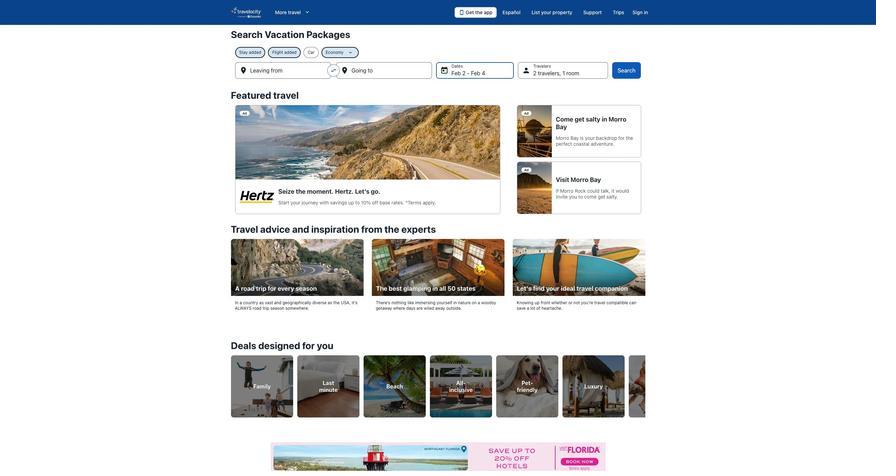 Task type: locate. For each thing, give the bounding box(es) containing it.
previous image
[[227, 380, 235, 388]]

main content
[[0, 25, 876, 471]]

travel advice and inspiration from the experts region
[[227, 220, 649, 323]]



Task type: vqa. For each thing, say whether or not it's contained in the screenshot.
rightmost 24
no



Task type: describe. For each thing, give the bounding box(es) containing it.
featured travel region
[[227, 86, 649, 220]]

swap origin and destination values image
[[330, 67, 337, 74]]

download the app button image
[[459, 10, 464, 15]]

next image
[[641, 380, 649, 388]]

travelocity logo image
[[231, 7, 261, 18]]



